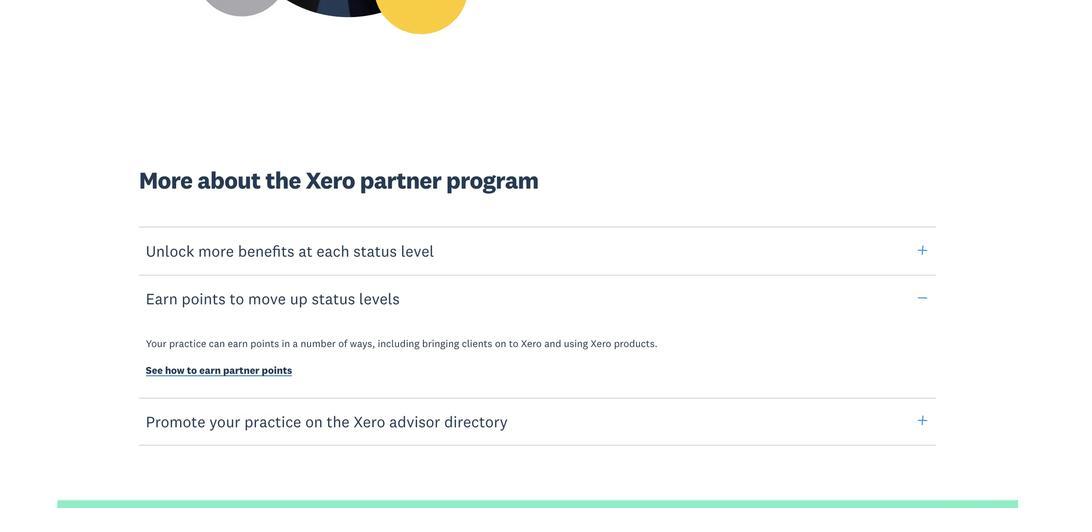 Task type: locate. For each thing, give the bounding box(es) containing it.
more
[[198, 242, 234, 261]]

xero
[[306, 165, 355, 195], [521, 337, 542, 350], [591, 337, 611, 350], [354, 412, 385, 432]]

to right how
[[187, 364, 197, 377]]

earn points to move up status levels
[[146, 289, 400, 309]]

1 vertical spatial the
[[327, 412, 350, 432]]

benefits
[[238, 242, 295, 261]]

on
[[495, 337, 506, 350], [305, 412, 323, 432]]

points
[[182, 289, 226, 309], [250, 337, 279, 350], [262, 364, 292, 377]]

to
[[230, 289, 244, 309], [509, 337, 519, 350], [187, 364, 197, 377]]

status for each
[[353, 242, 397, 261]]

about
[[197, 165, 261, 195]]

your
[[209, 412, 240, 432]]

0 vertical spatial the
[[265, 165, 301, 195]]

points left the in
[[250, 337, 279, 350]]

to inside dropdown button
[[230, 289, 244, 309]]

bringing
[[422, 337, 459, 350]]

including
[[378, 337, 420, 350]]

0 vertical spatial practice
[[169, 337, 206, 350]]

xero inside the 'promote your practice on the xero advisor directory' dropdown button
[[354, 412, 385, 432]]

advisor
[[389, 412, 440, 432]]

each
[[317, 242, 350, 261]]

1 vertical spatial practice
[[244, 412, 301, 432]]

the inside dropdown button
[[327, 412, 350, 432]]

practice left can
[[169, 337, 206, 350]]

unlock more benefits at each status level button
[[139, 227, 936, 276]]

practice
[[169, 337, 206, 350], [244, 412, 301, 432]]

1 horizontal spatial the
[[327, 412, 350, 432]]

partner for earn
[[223, 364, 260, 377]]

2 vertical spatial points
[[262, 364, 292, 377]]

0 vertical spatial to
[[230, 289, 244, 309]]

program
[[446, 165, 539, 195]]

0 vertical spatial partner
[[360, 165, 441, 195]]

1 horizontal spatial practice
[[244, 412, 301, 432]]

1 vertical spatial to
[[509, 337, 519, 350]]

0 vertical spatial on
[[495, 337, 506, 350]]

0 horizontal spatial to
[[187, 364, 197, 377]]

1 vertical spatial status
[[312, 289, 355, 309]]

promote your practice on the xero advisor directory
[[146, 412, 508, 432]]

the
[[265, 165, 301, 195], [327, 412, 350, 432]]

earn points to move up status levels button
[[139, 275, 936, 324]]

0 horizontal spatial the
[[265, 165, 301, 195]]

to left move
[[230, 289, 244, 309]]

1 vertical spatial earn
[[199, 364, 221, 377]]

1 vertical spatial on
[[305, 412, 323, 432]]

to right clients
[[509, 337, 519, 350]]

status inside earn points to move up status levels dropdown button
[[312, 289, 355, 309]]

0 horizontal spatial partner
[[223, 364, 260, 377]]

1 horizontal spatial earn
[[228, 337, 248, 350]]

1 vertical spatial points
[[250, 337, 279, 350]]

to for points
[[187, 364, 197, 377]]

points down the in
[[262, 364, 292, 377]]

0 horizontal spatial earn
[[199, 364, 221, 377]]

in
[[282, 337, 290, 350]]

0 vertical spatial status
[[353, 242, 397, 261]]

0 vertical spatial earn
[[228, 337, 248, 350]]

using
[[564, 337, 588, 350]]

status
[[353, 242, 397, 261], [312, 289, 355, 309]]

status right up
[[312, 289, 355, 309]]

earn
[[228, 337, 248, 350], [199, 364, 221, 377]]

status inside the unlock more benefits at each status level dropdown button
[[353, 242, 397, 261]]

points right earn
[[182, 289, 226, 309]]

to for status
[[230, 289, 244, 309]]

0 horizontal spatial on
[[305, 412, 323, 432]]

up
[[290, 289, 308, 309]]

0 horizontal spatial practice
[[169, 337, 206, 350]]

earn right can
[[228, 337, 248, 350]]

1 vertical spatial partner
[[223, 364, 260, 377]]

practice right your
[[244, 412, 301, 432]]

1 horizontal spatial to
[[230, 289, 244, 309]]

1 horizontal spatial partner
[[360, 165, 441, 195]]

status right each
[[353, 242, 397, 261]]

2 vertical spatial to
[[187, 364, 197, 377]]

earn down can
[[199, 364, 221, 377]]

0 vertical spatial points
[[182, 289, 226, 309]]

unlock more benefits at each status level
[[146, 242, 434, 261]]

on inside the 'promote your practice on the xero advisor directory' dropdown button
[[305, 412, 323, 432]]

partner
[[360, 165, 441, 195], [223, 364, 260, 377]]

can
[[209, 337, 225, 350]]

earn
[[146, 289, 178, 309]]

more
[[139, 165, 193, 195]]



Task type: vqa. For each thing, say whether or not it's contained in the screenshot.
about
yes



Task type: describe. For each thing, give the bounding box(es) containing it.
move
[[248, 289, 286, 309]]

see how to earn partner points
[[146, 364, 292, 377]]

clients
[[462, 337, 492, 350]]

1 horizontal spatial on
[[495, 337, 506, 350]]

earn for points
[[228, 337, 248, 350]]

2 horizontal spatial to
[[509, 337, 519, 350]]

your
[[146, 337, 167, 350]]

products.
[[614, 337, 658, 350]]

your practice can earn points in a number of ways, including bringing clients on to xero and using xero products.
[[146, 337, 658, 350]]

and
[[544, 337, 561, 350]]

level
[[401, 242, 434, 261]]

at
[[298, 242, 313, 261]]

earn for partner
[[199, 364, 221, 377]]

levels
[[359, 289, 400, 309]]

see
[[146, 364, 163, 377]]

practice inside dropdown button
[[244, 412, 301, 432]]

of
[[338, 337, 347, 350]]

unlock
[[146, 242, 194, 261]]

partner for xero
[[360, 165, 441, 195]]

promote your practice on the xero advisor directory button
[[139, 398, 936, 447]]

status for up
[[312, 289, 355, 309]]

number
[[301, 337, 336, 350]]

how
[[165, 364, 185, 377]]

two bookkeepers review the benefits of being a bronze, silver, gold or platinum xero partner. image
[[139, 0, 527, 72]]

see how to earn partner points link
[[146, 364, 292, 380]]

promote
[[146, 412, 205, 432]]

directory
[[444, 412, 508, 432]]

more about the xero partner program
[[139, 165, 539, 195]]

a
[[293, 337, 298, 350]]

points inside earn points to move up status levels dropdown button
[[182, 289, 226, 309]]

ways,
[[350, 337, 375, 350]]

points inside see how to earn partner points link
[[262, 364, 292, 377]]



